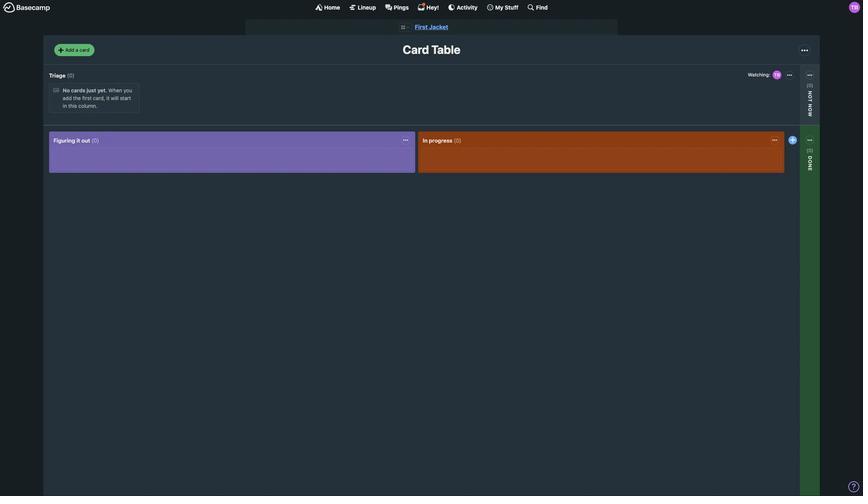 Task type: vqa. For each thing, say whether or not it's contained in the screenshot.
Will
yes



Task type: locate. For each thing, give the bounding box(es) containing it.
1 vertical spatial n
[[808, 164, 814, 168]]

home
[[324, 4, 340, 11]]

w
[[808, 112, 814, 117]]

cards
[[71, 87, 85, 94]]

card,
[[93, 95, 105, 101]]

pings
[[394, 4, 409, 11]]

first
[[415, 24, 428, 30]]

figuring
[[54, 137, 75, 144]]

None submit
[[762, 106, 813, 115], [762, 171, 813, 180], [762, 106, 813, 115], [762, 171, 813, 180]]

0 vertical spatial n
[[808, 104, 814, 108]]

home link
[[316, 4, 340, 11]]

first jacket link
[[415, 24, 449, 30]]

find button
[[528, 4, 548, 11]]

watching:
[[749, 72, 771, 78], [764, 162, 787, 168]]

triage link
[[49, 72, 66, 79]]

o
[[808, 95, 814, 99], [808, 108, 814, 112], [808, 160, 814, 164]]

it inside . when you add the first card, it will start in this column.
[[107, 95, 110, 101]]

card
[[80, 47, 90, 53]]

1 o from the top
[[808, 95, 814, 99]]

first jacket
[[415, 24, 449, 30]]

d
[[808, 156, 814, 160]]

pings button
[[385, 4, 409, 11]]

it left 'out' at left
[[77, 137, 80, 144]]

card
[[403, 43, 429, 57]]

triage
[[49, 72, 66, 79]]

switch accounts image
[[3, 2, 50, 13]]

tyler black image
[[850, 2, 861, 13]]

n down d
[[808, 164, 814, 168]]

will
[[111, 95, 119, 101]]

(0) right the triage link
[[67, 72, 75, 79]]

1 vertical spatial it
[[77, 137, 80, 144]]

watching: left d o n e
[[764, 162, 787, 168]]

3 o from the top
[[808, 160, 814, 164]]

it left will
[[107, 95, 110, 101]]

hey!
[[427, 4, 439, 11]]

0 vertical spatial o
[[808, 95, 814, 99]]

no
[[63, 87, 70, 94]]

a
[[76, 47, 78, 53]]

watching: left tyler black icon
[[749, 72, 771, 78]]

n
[[808, 104, 814, 108], [808, 164, 814, 168]]

o up e
[[808, 160, 814, 164]]

in progress (0)
[[423, 137, 462, 144]]

(0)
[[67, 72, 75, 79], [807, 82, 814, 88], [92, 137, 99, 144], [454, 137, 462, 144], [807, 147, 814, 153]]

column.
[[78, 103, 97, 109]]

hey! button
[[418, 3, 439, 11]]

0 horizontal spatial it
[[77, 137, 80, 144]]

n
[[808, 91, 814, 95]]

n down t
[[808, 104, 814, 108]]

0 vertical spatial watching:
[[749, 72, 771, 78]]

add a card link
[[54, 44, 95, 56]]

add
[[65, 47, 74, 53]]

o down t
[[808, 108, 814, 112]]

0 vertical spatial it
[[107, 95, 110, 101]]

my stuff
[[496, 4, 519, 11]]

o for d o n e
[[808, 160, 814, 164]]

card table
[[403, 43, 461, 57]]

2 vertical spatial o
[[808, 160, 814, 164]]

out
[[82, 137, 90, 144]]

my stuff button
[[487, 4, 519, 11]]

(0) right 'out' at left
[[92, 137, 99, 144]]

o up w
[[808, 95, 814, 99]]

.
[[106, 87, 107, 94]]

it
[[107, 95, 110, 101], [77, 137, 80, 144]]

1 horizontal spatial it
[[107, 95, 110, 101]]

figuring it out link
[[54, 137, 90, 144]]

the
[[73, 95, 81, 101]]

triage (0)
[[49, 72, 75, 79]]

1 vertical spatial o
[[808, 108, 814, 112]]

figuring it out (0)
[[54, 137, 99, 144]]



Task type: describe. For each thing, give the bounding box(es) containing it.
add a card
[[65, 47, 90, 53]]

add
[[63, 95, 72, 101]]

find
[[537, 4, 548, 11]]

table
[[432, 43, 461, 57]]

1 vertical spatial watching:
[[764, 162, 787, 168]]

t
[[808, 99, 814, 102]]

2 o from the top
[[808, 108, 814, 112]]

main element
[[0, 0, 864, 14]]

1 n from the top
[[808, 104, 814, 108]]

you
[[124, 87, 132, 94]]

in
[[63, 103, 67, 109]]

o for n o t n o w
[[808, 95, 814, 99]]

lineup
[[358, 4, 376, 11]]

in progress link
[[423, 137, 453, 144]]

lineup link
[[349, 4, 376, 11]]

when
[[108, 87, 122, 94]]

(0) right progress
[[454, 137, 462, 144]]

yet
[[98, 87, 106, 94]]

my
[[496, 4, 504, 11]]

jacket
[[430, 24, 449, 30]]

no cards just yet
[[63, 87, 106, 94]]

progress
[[429, 137, 453, 144]]

d o n e
[[808, 156, 814, 171]]

just
[[87, 87, 96, 94]]

in
[[423, 137, 428, 144]]

2 n from the top
[[808, 164, 814, 168]]

start
[[120, 95, 131, 101]]

first
[[82, 95, 92, 101]]

e
[[808, 168, 814, 171]]

stuff
[[505, 4, 519, 11]]

activity link
[[448, 4, 478, 11]]

activity
[[457, 4, 478, 11]]

this
[[68, 103, 77, 109]]

(0) up d
[[807, 147, 814, 153]]

(0) up n
[[807, 82, 814, 88]]

tyler black image
[[773, 70, 783, 80]]

n o t n o w
[[808, 91, 814, 117]]

. when you add the first card, it will start in this column.
[[63, 87, 132, 109]]



